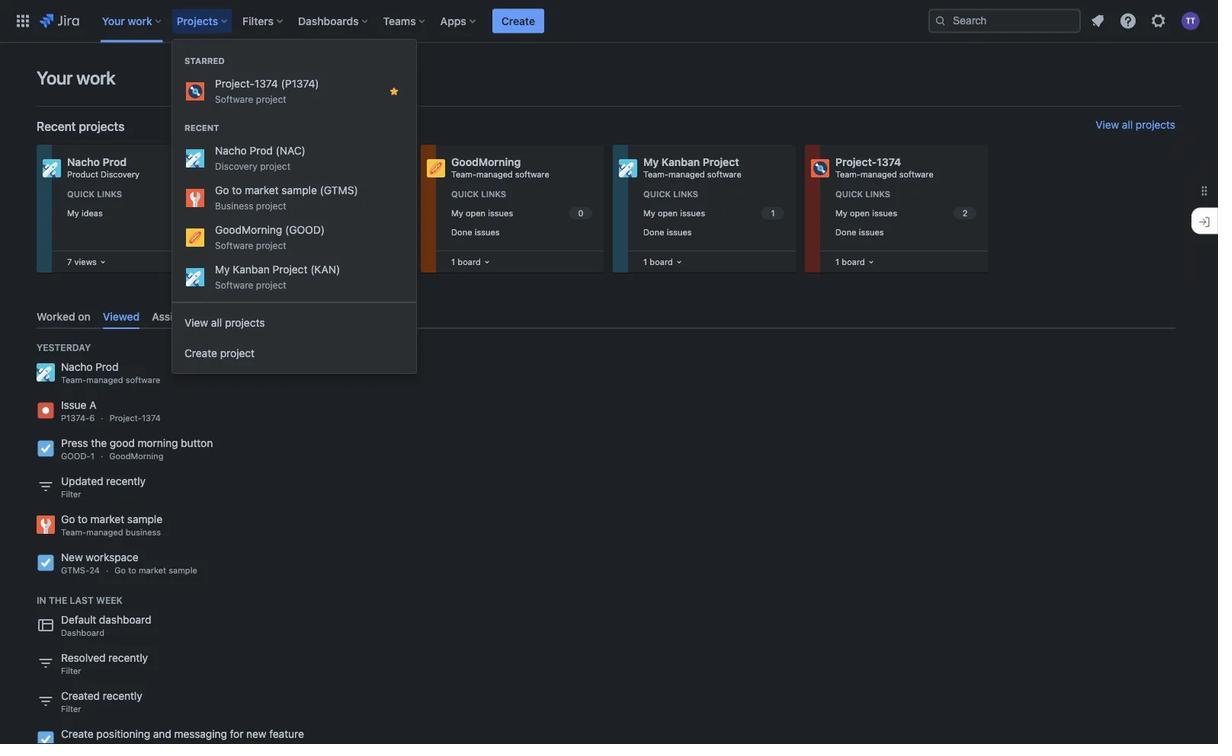 Task type: locate. For each thing, give the bounding box(es) containing it.
done issues down goodmorning team-managed software
[[451, 227, 500, 237]]

view all projects link
[[1096, 119, 1176, 134], [172, 308, 416, 338]]

0 vertical spatial project-
[[215, 77, 255, 90]]

done issues down go to market sample (gtms) business project
[[259, 227, 308, 237]]

nacho up business
[[215, 144, 247, 157]]

3 software from the top
[[215, 280, 253, 290]]

0 vertical spatial starred
[[184, 56, 225, 66]]

4 done from the left
[[836, 227, 856, 237]]

banner
[[0, 0, 1218, 43]]

2 my open issues link from the left
[[448, 205, 595, 222]]

links for product
[[97, 189, 122, 199]]

2 1 board button from the left
[[832, 254, 877, 271]]

1 horizontal spatial recent
[[184, 123, 219, 133]]

2 done issues from the left
[[451, 227, 500, 237]]

1 vertical spatial all
[[211, 317, 222, 329]]

board image for project
[[673, 256, 685, 268]]

· right the good-
[[101, 452, 103, 462]]

1 horizontal spatial discovery
[[215, 161, 258, 172]]

1 horizontal spatial business
[[323, 170, 358, 180]]

5 quick from the left
[[836, 189, 863, 199]]

quick down "project-1374 team-managed software"
[[836, 189, 863, 199]]

2 quick from the left
[[259, 189, 287, 199]]

and
[[153, 729, 171, 741]]

quick links down the my kanban project team-managed software at the top
[[643, 189, 698, 199]]

1 horizontal spatial 1 board
[[643, 257, 673, 267]]

0 horizontal spatial goodmorning
[[109, 452, 164, 462]]

updated recently filter
[[61, 475, 146, 500]]

quick for my
[[643, 189, 671, 199]]

software inside "project-1374 team-managed software"
[[899, 170, 934, 180]]

0 horizontal spatial business
[[126, 528, 161, 538]]

0 horizontal spatial starred
[[184, 56, 225, 66]]

3 done issues link from the left
[[640, 224, 787, 241]]

project inside the my kanban project (kan) software project
[[256, 280, 286, 290]]

2 filter from the top
[[61, 667, 81, 677]]

go to market sample team-managed business up the workspace
[[61, 514, 162, 538]]

2 1 board from the left
[[643, 257, 673, 267]]

1 open from the left
[[274, 208, 294, 218]]

updated
[[61, 475, 103, 488]]

4 quick links from the left
[[643, 189, 698, 199]]

my open issues down goodmorning team-managed software
[[451, 208, 513, 218]]

1 1 board from the left
[[451, 257, 481, 267]]

filter inside created recently filter
[[61, 705, 81, 715]]

board image
[[481, 256, 493, 268], [673, 256, 685, 268], [865, 256, 877, 268]]

team-
[[259, 170, 284, 180], [451, 170, 476, 180], [643, 170, 669, 180], [836, 170, 861, 180], [61, 376, 86, 386], [61, 528, 86, 538]]

board inside popup button
[[650, 257, 673, 267]]

my inside the my kanban project (kan) software project
[[215, 263, 230, 276]]

tab list
[[30, 304, 1182, 329]]

board image for managed
[[481, 256, 493, 268]]

my for nacho prod
[[67, 208, 79, 218]]

1 software from the top
[[215, 94, 253, 104]]

create
[[501, 14, 535, 27], [184, 347, 217, 360], [61, 729, 94, 741]]

1 horizontal spatial go to market sample team-managed business
[[259, 156, 365, 180]]

software
[[515, 170, 549, 180], [707, 170, 741, 180], [899, 170, 934, 180], [126, 376, 160, 386]]

3 quick from the left
[[451, 189, 479, 199]]

nacho inside nacho prod (nac) discovery project
[[215, 144, 247, 157]]

go up business
[[215, 184, 229, 197]]

1 horizontal spatial 1 board button
[[832, 254, 877, 271]]

kanban inside the my kanban project team-managed software
[[662, 156, 700, 168]]

my open issues link down goodmorning team-managed software
[[448, 205, 595, 222]]

for
[[230, 729, 243, 741]]

1 horizontal spatial all
[[1122, 119, 1133, 131]]

in the last week
[[37, 596, 123, 606]]

to
[[276, 156, 287, 168], [232, 184, 242, 197], [201, 310, 211, 323], [78, 514, 88, 526], [128, 566, 136, 576]]

1 horizontal spatial the
[[91, 437, 107, 450]]

software up 5
[[215, 280, 253, 290]]

filter for updated recently
[[61, 490, 81, 500]]

0 vertical spatial project
[[703, 156, 739, 168]]

discovery inside nacho prod (nac) discovery project
[[215, 161, 258, 172]]

quick for project-
[[836, 189, 863, 199]]

project-1374 team-managed software
[[836, 156, 934, 180]]

open for team-
[[466, 208, 486, 218]]

2 vertical spatial project-
[[110, 414, 142, 424]]

1 board for team-
[[836, 257, 865, 267]]

prod inside nacho prod team-managed software
[[95, 361, 118, 374]]

quick links up ideas
[[67, 189, 122, 199]]

recent for recent
[[184, 123, 219, 133]]

market up dashboard
[[139, 566, 166, 576]]

· inside new workspace gtms-24 · go to market sample
[[106, 566, 108, 576]]

1 board inside popup button
[[643, 257, 673, 267]]

done for 1374
[[836, 227, 856, 237]]

done issues for team-
[[836, 227, 884, 237]]

feature
[[269, 729, 304, 741]]

3 quick links from the left
[[451, 189, 506, 199]]

0 horizontal spatial work
[[76, 67, 115, 88]]

new workspace gtms-24 · go to market sample
[[61, 552, 197, 576]]

3 board from the left
[[842, 257, 865, 267]]

recently
[[106, 475, 146, 488], [108, 652, 148, 665], [103, 690, 142, 703]]

0 horizontal spatial view
[[184, 317, 208, 329]]

· right 6
[[101, 414, 103, 424]]

0 vertical spatial your work
[[102, 14, 152, 27]]

0 horizontal spatial your
[[37, 67, 73, 88]]

0 vertical spatial your
[[102, 14, 125, 27]]

0 horizontal spatial kanban
[[233, 263, 270, 276]]

quick links up (good)
[[259, 189, 314, 199]]

2 done issues link from the left
[[448, 224, 595, 241]]

recent up nacho prod (nac) discovery project
[[184, 123, 219, 133]]

1 horizontal spatial view
[[1096, 119, 1119, 131]]

my for go to market sample
[[259, 208, 271, 218]]

done issues link
[[256, 224, 403, 241], [448, 224, 595, 241], [640, 224, 787, 241], [832, 224, 979, 241]]

0 horizontal spatial the
[[49, 596, 67, 606]]

quick down goodmorning team-managed software
[[451, 189, 479, 199]]

0 vertical spatial ·
[[101, 414, 103, 424]]

filter down created
[[61, 705, 81, 715]]

my open issues for market
[[259, 208, 321, 218]]

nacho up product
[[67, 156, 100, 168]]

nacho inside nacho prod team-managed software
[[61, 361, 93, 374]]

goodmorning
[[451, 156, 521, 168], [215, 224, 282, 236], [109, 452, 164, 462]]

board image
[[97, 256, 109, 268]]

quick links down goodmorning team-managed software
[[451, 189, 506, 199]]

done left (good)
[[259, 227, 280, 237]]

my open issues
[[259, 208, 321, 218], [451, 208, 513, 218], [643, 208, 705, 218], [836, 208, 897, 218]]

on
[[78, 310, 91, 323]]

prod down recent projects at the top of the page
[[103, 156, 127, 168]]

done for team-
[[451, 227, 472, 237]]

business up (gtms)
[[323, 170, 358, 180]]

2 horizontal spatial goodmorning
[[451, 156, 521, 168]]

· right 24
[[106, 566, 108, 576]]

dashboards
[[298, 14, 359, 27]]

created
[[61, 690, 100, 703]]

goodmorning for team-
[[451, 156, 521, 168]]

2 horizontal spatial 1 board
[[836, 257, 865, 267]]

1 board image from the left
[[481, 256, 493, 268]]

1 filter from the top
[[61, 490, 81, 500]]

viewed
[[103, 310, 140, 323]]

recently inside created recently filter
[[103, 690, 142, 703]]

project inside goodmorning (good) software project
[[256, 240, 286, 251]]

team- inside nacho prod team-managed software
[[61, 376, 86, 386]]

board for project
[[650, 257, 673, 267]]

2 board from the left
[[650, 257, 673, 267]]

quick links down "project-1374 team-managed software"
[[836, 189, 891, 199]]

0 horizontal spatial board image
[[481, 256, 493, 268]]

quick down nacho prod (nac) discovery project
[[259, 189, 287, 199]]

1 horizontal spatial starred
[[261, 310, 299, 323]]

group
[[172, 40, 416, 302]]

go to market sample team-managed business
[[259, 156, 365, 180], [61, 514, 162, 538]]

0 horizontal spatial 1 board
[[451, 257, 481, 267]]

1 horizontal spatial your
[[102, 14, 125, 27]]

done up 1 board popup button
[[643, 227, 664, 237]]

recently for resolved recently
[[108, 652, 148, 665]]

to up go to market sample (gtms) business project
[[276, 156, 287, 168]]

done issues down "project-1374 team-managed software"
[[836, 227, 884, 237]]

done issues link down goodmorning team-managed software
[[448, 224, 595, 241]]

2 horizontal spatial board
[[842, 257, 865, 267]]

1 board button
[[640, 254, 685, 271]]

projects
[[1136, 119, 1176, 131], [79, 119, 124, 134], [225, 317, 265, 329]]

project down goodmorning (good) software project
[[256, 280, 286, 290]]

work
[[128, 14, 152, 27], [76, 67, 115, 88]]

4 done issues link from the left
[[832, 224, 979, 241]]

recently for created recently
[[103, 690, 142, 703]]

5 quick links from the left
[[836, 189, 891, 199]]

0 vertical spatial go to market sample team-managed business
[[259, 156, 365, 180]]

1 horizontal spatial view all projects link
[[1096, 119, 1176, 134]]

open up 1 board popup button
[[658, 208, 678, 218]]

0 vertical spatial view all projects
[[1096, 119, 1176, 131]]

1 horizontal spatial view all projects
[[1096, 119, 1176, 131]]

done down "project-1374 team-managed software"
[[836, 227, 856, 237]]

software up nacho prod (nac) discovery project
[[215, 94, 253, 104]]

3 1 board from the left
[[836, 257, 865, 267]]

project down 5
[[220, 347, 255, 360]]

project for my kanban project (kan)
[[273, 263, 308, 276]]

starred right 5
[[261, 310, 299, 323]]

quick links for product
[[67, 189, 122, 199]]

1 vertical spatial recently
[[108, 652, 148, 665]]

starred
[[184, 56, 225, 66], [261, 310, 299, 323]]

0 horizontal spatial view all projects
[[184, 317, 265, 329]]

2 links from the left
[[289, 189, 314, 199]]

1 vertical spatial your work
[[37, 67, 115, 88]]

1
[[451, 257, 455, 267], [643, 257, 647, 267], [836, 257, 839, 267], [90, 452, 94, 462]]

recently inside the resolved recently filter
[[108, 652, 148, 665]]

links
[[97, 189, 122, 199], [289, 189, 314, 199], [481, 189, 506, 199], [673, 189, 698, 199], [865, 189, 891, 199]]

discovery inside nacho prod product discovery
[[101, 170, 139, 180]]

recent for recent projects
[[37, 119, 76, 134]]

your work up recent projects at the top of the page
[[37, 67, 115, 88]]

4 my open issues from the left
[[836, 208, 897, 218]]

3 filter from the top
[[61, 705, 81, 715]]

1 vertical spatial view all projects link
[[172, 308, 416, 338]]

2 quick links from the left
[[259, 189, 314, 199]]

project inside project-1374 (p1374) software project
[[256, 94, 286, 104]]

recently for updated recently
[[106, 475, 146, 488]]

5 links from the left
[[865, 189, 891, 199]]

done for to
[[259, 227, 280, 237]]

Search field
[[929, 9, 1081, 33]]

default dashboard dashboard
[[61, 614, 151, 639]]

issue a p1374-6 · project-1374
[[61, 399, 161, 424]]

market inside go to market sample (gtms) business project
[[245, 184, 279, 197]]

1 for team-
[[451, 257, 455, 267]]

quick for go
[[259, 189, 287, 199]]

1 horizontal spatial projects
[[225, 317, 265, 329]]

to down the workspace
[[128, 566, 136, 576]]

my open issues link for team-
[[640, 205, 787, 222]]

project up goodmorning (good) software project
[[256, 200, 286, 211]]

kanban
[[662, 156, 700, 168], [233, 263, 270, 276]]

2 software from the top
[[215, 240, 253, 251]]

0 horizontal spatial create
[[61, 729, 94, 741]]

your inside dropdown button
[[102, 14, 125, 27]]

1 my open issues from the left
[[259, 208, 321, 218]]

1 vertical spatial view
[[184, 317, 208, 329]]

1 done issues from the left
[[259, 227, 308, 237]]

1 vertical spatial goodmorning
[[215, 224, 282, 236]]

notifications image
[[1089, 12, 1107, 30]]

4 links from the left
[[673, 189, 698, 199]]

links for project
[[673, 189, 698, 199]]

discovery for nacho prod
[[101, 170, 139, 180]]

create right "apps" popup button
[[501, 14, 535, 27]]

done issues link for software
[[448, 224, 595, 241]]

done issues link up 1 board popup button
[[640, 224, 787, 241]]

filter for created recently
[[61, 705, 81, 715]]

board for managed
[[458, 257, 481, 267]]

done issues link up (kan)
[[256, 224, 403, 241]]

my open issues down the my kanban project team-managed software at the top
[[643, 208, 705, 218]]

my open issues down "project-1374 team-managed software"
[[836, 208, 897, 218]]

1 vertical spatial project-
[[836, 156, 877, 168]]

business up new workspace gtms-24 · go to market sample
[[126, 528, 161, 538]]

managed inside "project-1374 team-managed software"
[[861, 170, 897, 180]]

project inside the my kanban project team-managed software
[[703, 156, 739, 168]]

done
[[259, 227, 280, 237], [451, 227, 472, 237], [643, 227, 664, 237], [836, 227, 856, 237]]

3 done issues from the left
[[643, 227, 692, 237]]

1 horizontal spatial kanban
[[662, 156, 700, 168]]

prod inside nacho prod product discovery
[[103, 156, 127, 168]]

project inside the my kanban project (kan) software project
[[273, 263, 308, 276]]

1 board
[[451, 257, 481, 267], [643, 257, 673, 267], [836, 257, 865, 267]]

(nac)
[[276, 144, 306, 157]]

goodmorning inside goodmorning team-managed software
[[451, 156, 521, 168]]

business
[[323, 170, 358, 180], [126, 528, 161, 538]]

filter inside updated recently filter
[[61, 490, 81, 500]]

discovery right product
[[101, 170, 139, 180]]

your work
[[102, 14, 152, 27], [37, 67, 115, 88]]

2 vertical spatial recently
[[103, 690, 142, 703]]

0 horizontal spatial discovery
[[101, 170, 139, 180]]

2 my open issues from the left
[[451, 208, 513, 218]]

1 done from the left
[[259, 227, 280, 237]]

links down goodmorning team-managed software
[[481, 189, 506, 199]]

sample inside go to market sample (gtms) business project
[[282, 184, 317, 197]]

my for project-1374
[[836, 208, 848, 218]]

recent
[[37, 119, 76, 134], [184, 123, 219, 133]]

board image inside popup button
[[673, 256, 685, 268]]

1 quick links from the left
[[67, 189, 122, 199]]

0 vertical spatial 1374
[[255, 77, 278, 90]]

market up business
[[245, 184, 279, 197]]

2 vertical spatial 1374
[[142, 414, 161, 424]]

0 vertical spatial the
[[91, 437, 107, 450]]

the for good
[[91, 437, 107, 450]]

1 horizontal spatial 1374
[[255, 77, 278, 90]]

software inside the my kanban project (kan) software project
[[215, 280, 253, 290]]

3 board image from the left
[[865, 256, 877, 268]]

3 my open issues link from the left
[[640, 205, 787, 222]]

work up recent projects at the top of the page
[[76, 67, 115, 88]]

2 vertical spatial create
[[61, 729, 94, 741]]

prod up a
[[95, 361, 118, 374]]

recently down the resolved recently filter
[[103, 690, 142, 703]]

0 vertical spatial software
[[215, 94, 253, 104]]

filter down updated
[[61, 490, 81, 500]]

done issues link for sample
[[256, 224, 403, 241]]

(kan)
[[310, 263, 340, 276]]

(p1374)
[[281, 77, 319, 90]]

filter down resolved
[[61, 667, 81, 677]]

project
[[256, 94, 286, 104], [260, 161, 290, 172], [256, 200, 286, 211], [256, 240, 286, 251], [256, 280, 286, 290], [220, 347, 255, 360]]

4 my open issues link from the left
[[832, 205, 979, 222]]

recent projects
[[37, 119, 124, 134]]

links for managed
[[481, 189, 506, 199]]

3 done from the left
[[643, 227, 664, 237]]

nacho
[[215, 144, 247, 157], [67, 156, 100, 168], [61, 361, 93, 374]]

done issues up 1 board popup button
[[643, 227, 692, 237]]

4 done issues from the left
[[836, 227, 884, 237]]

done down goodmorning team-managed software
[[451, 227, 472, 237]]

nacho inside nacho prod product discovery
[[67, 156, 100, 168]]

project down (nac)
[[260, 161, 290, 172]]

2 horizontal spatial 1374
[[877, 156, 901, 168]]

recently down dashboard
[[108, 652, 148, 665]]

create project button
[[172, 338, 416, 369]]

0 vertical spatial work
[[128, 14, 152, 27]]

managed inside goodmorning team-managed software
[[476, 170, 513, 180]]

open up (good)
[[274, 208, 294, 218]]

views
[[74, 257, 97, 267]]

to down updated
[[78, 514, 88, 526]]

2 board image from the left
[[673, 256, 685, 268]]

recently inside updated recently filter
[[106, 475, 146, 488]]

the inside press the good morning button good-1 · goodmorning
[[91, 437, 107, 450]]

1374 inside project-1374 (p1374) software project
[[255, 77, 278, 90]]

create down assigned to me
[[184, 347, 217, 360]]

my open issues link down the my kanban project team-managed software at the top
[[640, 205, 787, 222]]

1 vertical spatial business
[[126, 528, 161, 538]]

go to market sample team-managed business up (gtms)
[[259, 156, 365, 180]]

project up the my kanban project (kan) software project
[[256, 240, 286, 251]]

nacho for product
[[67, 156, 100, 168]]

view all projects
[[1096, 119, 1176, 131], [184, 317, 265, 329]]

market
[[289, 156, 325, 168], [245, 184, 279, 197], [90, 514, 124, 526], [139, 566, 166, 576]]

1 for kanban
[[643, 257, 647, 267]]

quick down the my kanban project team-managed software at the top
[[643, 189, 671, 199]]

project- inside project-1374 (p1374) software project
[[215, 77, 255, 90]]

1 horizontal spatial goodmorning
[[215, 224, 282, 236]]

1 horizontal spatial project
[[703, 156, 739, 168]]

1 vertical spatial project
[[273, 263, 308, 276]]

go
[[259, 156, 273, 168], [215, 184, 229, 197], [61, 514, 75, 526], [114, 566, 126, 576]]

0 horizontal spatial go to market sample team-managed business
[[61, 514, 162, 538]]

1 1 board button from the left
[[448, 254, 493, 271]]

prod inside nacho prod (nac) discovery project
[[250, 144, 273, 157]]

0 vertical spatial create
[[501, 14, 535, 27]]

1 vertical spatial kanban
[[233, 263, 270, 276]]

1 vertical spatial view all projects
[[184, 317, 265, 329]]

goodmorning (good) software project
[[215, 224, 325, 251]]

1374 inside "project-1374 team-managed software"
[[877, 156, 901, 168]]

2 horizontal spatial project-
[[836, 156, 877, 168]]

work left projects
[[128, 14, 152, 27]]

1 horizontal spatial work
[[128, 14, 152, 27]]

issues
[[296, 208, 321, 218], [488, 208, 513, 218], [680, 208, 705, 218], [872, 208, 897, 218], [283, 227, 308, 237], [475, 227, 500, 237], [667, 227, 692, 237], [859, 227, 884, 237]]

0 horizontal spatial recent
[[37, 119, 76, 134]]

· inside press the good morning button good-1 · goodmorning
[[101, 452, 103, 462]]

links down the my kanban project team-managed software at the top
[[673, 189, 698, 199]]

open down goodmorning team-managed software
[[466, 208, 486, 218]]

sample inside new workspace gtms-24 · go to market sample
[[169, 566, 197, 576]]

software
[[215, 94, 253, 104], [215, 240, 253, 251], [215, 280, 253, 290]]

my open issues up (good)
[[259, 208, 321, 218]]

sample
[[328, 156, 365, 168], [282, 184, 317, 197], [127, 514, 162, 526], [169, 566, 197, 576]]

1 horizontal spatial create
[[184, 347, 217, 360]]

2 done from the left
[[451, 227, 472, 237]]

0 vertical spatial filter
[[61, 490, 81, 500]]

create inside "button"
[[501, 14, 535, 27]]

2 vertical spatial ·
[[106, 566, 108, 576]]

1 my open issues link from the left
[[256, 205, 403, 222]]

2 vertical spatial filter
[[61, 705, 81, 715]]

quick
[[67, 189, 95, 199], [259, 189, 287, 199], [451, 189, 479, 199], [643, 189, 671, 199], [836, 189, 863, 199]]

3 open from the left
[[658, 208, 678, 218]]

create inside button
[[184, 347, 217, 360]]

1 vertical spatial the
[[49, 596, 67, 606]]

3 links from the left
[[481, 189, 506, 199]]

the left good
[[91, 437, 107, 450]]

0 horizontal spatial board
[[458, 257, 481, 267]]

nacho down yesterday
[[61, 361, 93, 374]]

1 quick from the left
[[67, 189, 95, 199]]

jira image
[[40, 12, 79, 30], [40, 12, 79, 30]]

my inside the my kanban project team-managed software
[[643, 156, 659, 168]]

kanban for my kanban project
[[662, 156, 700, 168]]

1 board button for team-
[[448, 254, 493, 271]]

filters button
[[238, 9, 289, 33]]

software inside goodmorning team-managed software
[[515, 170, 549, 180]]

open for kanban
[[658, 208, 678, 218]]

your
[[102, 14, 125, 27], [37, 67, 73, 88]]

5
[[239, 312, 244, 322]]

2 vertical spatial goodmorning
[[109, 452, 164, 462]]

filter inside the resolved recently filter
[[61, 667, 81, 677]]

prod for team-
[[95, 361, 118, 374]]

to left me
[[201, 310, 211, 323]]

1 vertical spatial filter
[[61, 667, 81, 677]]

1 vertical spatial starred
[[261, 310, 299, 323]]

project- inside "project-1374 team-managed software"
[[836, 156, 877, 168]]

links up (good)
[[289, 189, 314, 199]]

create down created
[[61, 729, 94, 741]]

your work left projects
[[102, 14, 152, 27]]

0 horizontal spatial all
[[211, 317, 222, 329]]

tab list containing worked on
[[30, 304, 1182, 329]]

filter
[[61, 490, 81, 500], [61, 667, 81, 677], [61, 705, 81, 715]]

the right in
[[49, 596, 67, 606]]

prod
[[250, 144, 273, 157], [103, 156, 127, 168], [95, 361, 118, 374]]

go down the workspace
[[114, 566, 126, 576]]

create for create positioning and messaging for new feature
[[61, 729, 94, 741]]

default
[[61, 614, 96, 627]]

0 horizontal spatial 1 board button
[[448, 254, 493, 271]]

nacho prod (nac) discovery project
[[215, 144, 306, 172]]

1 links from the left
[[97, 189, 122, 199]]

group containing project-1374 (p1374)
[[172, 40, 416, 302]]

3 my open issues from the left
[[643, 208, 705, 218]]

links up ideas
[[97, 189, 122, 199]]

go to market sample (gtms) business project
[[215, 184, 358, 211]]

0 vertical spatial recently
[[106, 475, 146, 488]]

project down (p1374)
[[256, 94, 286, 104]]

go inside go to market sample (gtms) business project
[[215, 184, 229, 197]]

recently down press the good morning button good-1 · goodmorning
[[106, 475, 146, 488]]

0 horizontal spatial project
[[273, 263, 308, 276]]

your work button
[[97, 9, 168, 33]]

2 vertical spatial software
[[215, 280, 253, 290]]

1 done issues link from the left
[[256, 224, 403, 241]]

my open issues link for software
[[448, 205, 595, 222]]

links for team-
[[865, 189, 891, 199]]

1 vertical spatial ·
[[101, 452, 103, 462]]

1 vertical spatial work
[[76, 67, 115, 88]]

help image
[[1119, 12, 1137, 30]]

1 horizontal spatial board
[[650, 257, 673, 267]]

software down business
[[215, 240, 253, 251]]

0 vertical spatial kanban
[[662, 156, 700, 168]]

1 vertical spatial create
[[184, 347, 217, 360]]

my for goodmorning
[[451, 208, 463, 218]]

my open issues link down (gtms)
[[256, 205, 403, 222]]

0 vertical spatial business
[[323, 170, 358, 180]]

recent up product
[[37, 119, 76, 134]]

4 quick from the left
[[643, 189, 671, 199]]

1 horizontal spatial board image
[[673, 256, 685, 268]]

open down "project-1374 team-managed software"
[[850, 208, 870, 218]]

0 vertical spatial goodmorning
[[451, 156, 521, 168]]

0 horizontal spatial project-
[[110, 414, 142, 424]]

good-
[[61, 452, 90, 462]]

1 board from the left
[[458, 257, 481, 267]]

1 vertical spatial software
[[215, 240, 253, 251]]

2 open from the left
[[466, 208, 486, 218]]

4 open from the left
[[850, 208, 870, 218]]

goodmorning inside goodmorning (good) software project
[[215, 224, 282, 236]]

my open issues link down "project-1374 team-managed software"
[[832, 205, 979, 222]]

create for create
[[501, 14, 535, 27]]

quick up 'my ideas'
[[67, 189, 95, 199]]

project inside nacho prod (nac) discovery project
[[260, 161, 290, 172]]

to up business
[[232, 184, 242, 197]]

quick links for managed
[[451, 189, 506, 199]]

done issues link down "project-1374 team-managed software"
[[832, 224, 979, 241]]

star project-1374 (p1374) image
[[388, 85, 400, 98]]

my open issues for team-
[[836, 208, 897, 218]]

prod for product
[[103, 156, 127, 168]]

ideas
[[81, 208, 103, 218]]

kanban inside the my kanban project (kan) software project
[[233, 263, 270, 276]]

starred down projects popup button
[[184, 56, 225, 66]]

1 board button
[[448, 254, 493, 271], [832, 254, 877, 271]]

1 horizontal spatial project-
[[215, 77, 255, 90]]

2 horizontal spatial create
[[501, 14, 535, 27]]

1 vertical spatial 1374
[[877, 156, 901, 168]]

gtms-
[[61, 566, 89, 576]]

board image for team-
[[865, 256, 877, 268]]

market down updated recently filter
[[90, 514, 124, 526]]

1 inside popup button
[[643, 257, 647, 267]]

a
[[89, 399, 96, 412]]

prod left (nac)
[[250, 144, 273, 157]]

banner containing your work
[[0, 0, 1218, 43]]

my ideas link
[[64, 205, 210, 222]]

· inside "issue a p1374-6 · project-1374"
[[101, 414, 103, 424]]

links down "project-1374 team-managed software"
[[865, 189, 891, 199]]

discovery up business
[[215, 161, 258, 172]]

team- inside "project-1374 team-managed software"
[[836, 170, 861, 180]]

1374 for (p1374)
[[255, 77, 278, 90]]



Task type: vqa. For each thing, say whether or not it's contained in the screenshot.
Export in the left of the page
no



Task type: describe. For each thing, give the bounding box(es) containing it.
product
[[67, 170, 98, 180]]

1 inside press the good morning button good-1 · goodmorning
[[90, 452, 94, 462]]

to inside go to market sample (gtms) business project
[[232, 184, 242, 197]]

0 vertical spatial all
[[1122, 119, 1133, 131]]

projects
[[177, 14, 218, 27]]

project-1374 (p1374) software project
[[215, 77, 319, 104]]

1 board for managed
[[451, 257, 481, 267]]

market up go to market sample (gtms) business project
[[289, 156, 325, 168]]

create positioning and messaging for new feature
[[61, 729, 304, 741]]

(gtms)
[[320, 184, 358, 197]]

go left (nac)
[[259, 156, 273, 168]]

7
[[67, 257, 72, 267]]

project- for project-1374
[[836, 156, 877, 168]]

done issues for project
[[643, 227, 692, 237]]

my open issues for project
[[643, 208, 705, 218]]

nacho for (nac)
[[215, 144, 247, 157]]

create for create project
[[184, 347, 217, 360]]

worked on
[[37, 310, 91, 323]]

starred inside tab list
[[261, 310, 299, 323]]

quick links for market
[[259, 189, 314, 199]]

nacho prod product discovery
[[67, 156, 139, 180]]

software inside nacho prod team-managed software
[[126, 376, 160, 386]]

p1374-
[[61, 414, 89, 424]]

managed inside the my kanban project team-managed software
[[669, 170, 705, 180]]

apps
[[440, 14, 466, 27]]

good
[[110, 437, 135, 450]]

messaging
[[174, 729, 227, 741]]

links for market
[[289, 189, 314, 199]]

teams
[[383, 14, 416, 27]]

button
[[181, 437, 213, 450]]

0 horizontal spatial projects
[[79, 119, 124, 134]]

quick for goodmorning
[[451, 189, 479, 199]]

6
[[89, 414, 95, 424]]

dashboards button
[[294, 9, 374, 33]]

go up new
[[61, 514, 75, 526]]

project- for project-1374 (p1374)
[[215, 77, 255, 90]]

dashboard
[[61, 629, 104, 639]]

1 board button for 1374
[[832, 254, 877, 271]]

0 horizontal spatial view all projects link
[[172, 308, 416, 338]]

filters
[[243, 14, 274, 27]]

primary element
[[9, 0, 929, 42]]

my open issues link for sample
[[256, 205, 403, 222]]

nacho for team-
[[61, 361, 93, 374]]

1 for 1374
[[836, 257, 839, 267]]

done for kanban
[[643, 227, 664, 237]]

24
[[89, 566, 100, 576]]

1374 inside "issue a p1374-6 · project-1374"
[[142, 414, 161, 424]]

created recently filter
[[61, 690, 142, 715]]

7 views
[[67, 257, 97, 267]]

create positioning and messaging for new feature link
[[30, 721, 1182, 745]]

open for 1374
[[850, 208, 870, 218]]

team- inside the my kanban project team-managed software
[[643, 170, 669, 180]]

my open issues link for managed
[[832, 205, 979, 222]]

project for my kanban project
[[703, 156, 739, 168]]

resolved
[[61, 652, 106, 665]]

kanban for my kanban project (kan)
[[233, 263, 270, 276]]

managed inside nacho prod team-managed software
[[86, 376, 123, 386]]

work inside your work dropdown button
[[128, 14, 152, 27]]

filter for resolved recently
[[61, 667, 81, 677]]

workspace
[[86, 552, 138, 564]]

board for team-
[[842, 257, 865, 267]]

project inside button
[[220, 347, 255, 360]]

done issues for market
[[259, 227, 308, 237]]

resolved recently filter
[[61, 652, 148, 677]]

to inside new workspace gtms-24 · go to market sample
[[128, 566, 136, 576]]

apps button
[[436, 9, 482, 33]]

yesterday
[[37, 342, 91, 353]]

your profile and settings image
[[1182, 12, 1200, 30]]

assigned to me
[[152, 310, 230, 323]]

7 views button
[[64, 254, 109, 271]]

business
[[215, 200, 253, 211]]

projects button
[[172, 9, 233, 33]]

go inside new workspace gtms-24 · go to market sample
[[114, 566, 126, 576]]

teams button
[[379, 9, 431, 33]]

my for my kanban project
[[643, 208, 655, 218]]

software inside the my kanban project team-managed software
[[707, 170, 741, 180]]

appswitcher icon image
[[14, 12, 32, 30]]

software inside project-1374 (p1374) software project
[[215, 94, 253, 104]]

my kanban project (kan) software project
[[215, 263, 340, 290]]

discovery for nacho prod (nac)
[[215, 161, 258, 172]]

done issues for managed
[[451, 227, 500, 237]]

to inside tab list
[[201, 310, 211, 323]]

1374 for team-
[[877, 156, 901, 168]]

issue
[[61, 399, 87, 412]]

nacho prod team-managed software
[[61, 361, 160, 386]]

· for workspace
[[106, 566, 108, 576]]

market inside new workspace gtms-24 · go to market sample
[[139, 566, 166, 576]]

goodmorning inside press the good morning button good-1 · goodmorning
[[109, 452, 164, 462]]

week
[[96, 596, 123, 606]]

view all projects inside 'link'
[[184, 317, 265, 329]]

in
[[37, 596, 46, 606]]

prod for (nac)
[[250, 144, 273, 157]]

software inside goodmorning (good) software project
[[215, 240, 253, 251]]

settings image
[[1150, 12, 1168, 30]]

me
[[214, 310, 230, 323]]

new
[[246, 729, 266, 741]]

last
[[70, 596, 94, 606]]

2 horizontal spatial projects
[[1136, 119, 1176, 131]]

dashboard
[[99, 614, 151, 627]]

quick for nacho
[[67, 189, 95, 199]]

(good)
[[285, 224, 325, 236]]

quick links for team-
[[836, 189, 891, 199]]

new
[[61, 552, 83, 564]]

· for a
[[101, 414, 103, 424]]

press
[[61, 437, 88, 450]]

quick links for project
[[643, 189, 698, 199]]

create button
[[492, 9, 544, 33]]

my kanban project team-managed software
[[643, 156, 741, 180]]

the for last
[[49, 596, 67, 606]]

press the good morning button good-1 · goodmorning
[[61, 437, 213, 462]]

worked
[[37, 310, 75, 323]]

my ideas
[[67, 208, 103, 218]]

assigned
[[152, 310, 198, 323]]

goodmorning for (good)
[[215, 224, 282, 236]]

search image
[[935, 15, 947, 27]]

project- inside "issue a p1374-6 · project-1374"
[[110, 414, 142, 424]]

my open issues for managed
[[451, 208, 513, 218]]

your work inside dropdown button
[[102, 14, 152, 27]]

open for to
[[274, 208, 294, 218]]

done issues link for team-
[[640, 224, 787, 241]]

1 board for project
[[643, 257, 673, 267]]

done issues link for managed
[[832, 224, 979, 241]]

goodmorning team-managed software
[[451, 156, 549, 180]]

project inside go to market sample (gtms) business project
[[256, 200, 286, 211]]

0 vertical spatial view all projects link
[[1096, 119, 1176, 134]]

create project
[[184, 347, 255, 360]]

0 vertical spatial view
[[1096, 119, 1119, 131]]

1 vertical spatial go to market sample team-managed business
[[61, 514, 162, 538]]

1 vertical spatial your
[[37, 67, 73, 88]]

positioning
[[96, 729, 150, 741]]

morning
[[138, 437, 178, 450]]

team- inside goodmorning team-managed software
[[451, 170, 476, 180]]



